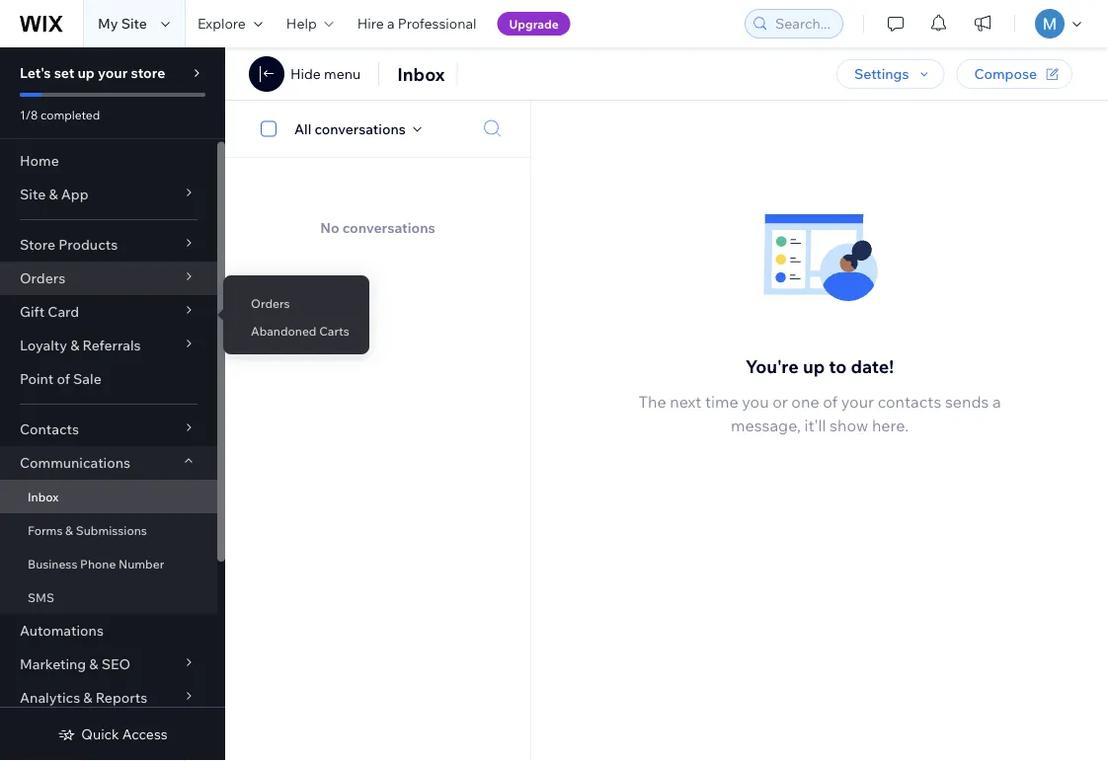 Task type: locate. For each thing, give the bounding box(es) containing it.
None checkbox
[[250, 117, 294, 141]]

sms link
[[0, 547, 217, 581]]

hide menu button
[[249, 56, 361, 92], [290, 65, 361, 83]]

& for site
[[49, 152, 58, 169]]

reports
[[96, 656, 147, 673]]

0 horizontal spatial of
[[57, 337, 70, 354]]

1 vertical spatial conversations
[[343, 219, 435, 236]]

inbox
[[397, 63, 445, 85], [28, 456, 59, 471]]

compose button
[[957, 59, 1073, 89]]

analytics
[[20, 656, 80, 673]]

0 horizontal spatial your
[[98, 64, 128, 82]]

0 vertical spatial a
[[387, 15, 395, 32]]

marketing
[[20, 622, 86, 640]]

upgrade button
[[497, 12, 571, 36]]

up inside "sidebar" element
[[78, 64, 95, 82]]

0 vertical spatial up
[[78, 64, 95, 82]]

1 vertical spatial a
[[993, 392, 1001, 412]]

& for marketing
[[89, 622, 98, 640]]

quick
[[81, 726, 119, 743]]

sale
[[73, 337, 102, 354]]

of left sale
[[57, 337, 70, 354]]

message,
[[731, 416, 801, 436]]

0 vertical spatial site
[[121, 15, 147, 32]]

& left the reports
[[83, 656, 92, 673]]

& inside popup button
[[49, 152, 58, 169]]

1 horizontal spatial a
[[993, 392, 1001, 412]]

forms
[[28, 489, 63, 504]]

1 vertical spatial your
[[841, 392, 874, 412]]

orders
[[20, 236, 65, 253]]

a right 'hire'
[[387, 15, 395, 32]]

1 vertical spatial inbox
[[28, 456, 59, 471]]

hide
[[290, 65, 321, 82]]

completed
[[41, 107, 100, 122]]

date!
[[851, 355, 894, 378]]

& inside 'dropdown button'
[[63, 690, 73, 707]]

of
[[57, 337, 70, 354], [823, 392, 838, 412]]

point of sale
[[20, 337, 102, 354]]

gift card button
[[0, 262, 217, 295]]

settings
[[855, 65, 909, 82]]

1 vertical spatial of
[[823, 392, 838, 412]]

up left to
[[803, 355, 825, 378]]

automations link
[[0, 581, 217, 614]]

0 vertical spatial conversations
[[315, 120, 406, 137]]

0 vertical spatial of
[[57, 337, 70, 354]]

next
[[670, 392, 702, 412]]

your inside the next time you or one of your contacts sends a message, it'll show here.
[[841, 392, 874, 412]]

your
[[98, 64, 128, 82], [841, 392, 874, 412]]

& for forms
[[65, 489, 73, 504]]

0 vertical spatial your
[[98, 64, 128, 82]]

billing & payments
[[20, 690, 140, 707]]

let's set up your store
[[20, 64, 165, 82]]

submissions
[[76, 489, 147, 504]]

inbox link
[[0, 447, 217, 480]]

store
[[131, 64, 165, 82]]

Search... field
[[770, 10, 837, 38]]

you're up to date!
[[746, 355, 894, 378]]

hire a professional link
[[345, 0, 489, 47]]

time
[[705, 392, 739, 412]]

& right loyalty
[[70, 303, 79, 321]]

your left store
[[98, 64, 128, 82]]

a right sends at bottom right
[[993, 392, 1001, 412]]

0 horizontal spatial inbox
[[28, 456, 59, 471]]

let's
[[20, 64, 51, 82]]

1 vertical spatial up
[[803, 355, 825, 378]]

my
[[98, 15, 118, 32]]

loyalty
[[20, 303, 67, 321]]

site
[[121, 15, 147, 32], [20, 152, 46, 169]]

forms & submissions link
[[0, 480, 217, 514]]

0 horizontal spatial up
[[78, 64, 95, 82]]

& right billing
[[63, 690, 73, 707]]

conversations right 'no' at the left
[[343, 219, 435, 236]]

your up show
[[841, 392, 874, 412]]

access
[[122, 726, 168, 743]]

1 horizontal spatial up
[[803, 355, 825, 378]]

& left seo
[[89, 622, 98, 640]]

1 horizontal spatial of
[[823, 392, 838, 412]]

store
[[20, 203, 55, 220]]

1 horizontal spatial site
[[121, 15, 147, 32]]

inbox down hire a professional link
[[397, 63, 445, 85]]

a
[[387, 15, 395, 32], [993, 392, 1001, 412]]

0 horizontal spatial a
[[387, 15, 395, 32]]

0 horizontal spatial site
[[20, 152, 46, 169]]

&
[[49, 152, 58, 169], [70, 303, 79, 321], [65, 489, 73, 504], [89, 622, 98, 640], [83, 656, 92, 673], [63, 690, 73, 707]]

help
[[286, 15, 317, 32]]

or
[[773, 392, 788, 412]]

loyalty & referrals
[[20, 303, 141, 321]]

hire
[[357, 15, 384, 32]]

billing & payments button
[[0, 682, 217, 715]]

1 vertical spatial site
[[20, 152, 46, 169]]

& left app
[[49, 152, 58, 169]]

conversations right all
[[315, 120, 406, 137]]

business phone number link
[[0, 514, 217, 547]]

professional
[[398, 15, 477, 32]]

& right forms
[[65, 489, 73, 504]]

quick access
[[81, 726, 168, 743]]

site left app
[[20, 152, 46, 169]]

store products button
[[0, 195, 217, 228]]

0 vertical spatial inbox
[[397, 63, 445, 85]]

up
[[78, 64, 95, 82], [803, 355, 825, 378]]

conversations
[[315, 120, 406, 137], [343, 219, 435, 236]]

menu
[[324, 65, 361, 82]]

the
[[639, 392, 666, 412]]

site right my
[[121, 15, 147, 32]]

help button
[[274, 0, 345, 47]]

to
[[829, 355, 847, 378]]

up right set
[[78, 64, 95, 82]]

sidebar element
[[0, 47, 225, 762]]

1 horizontal spatial your
[[841, 392, 874, 412]]

inbox up forms
[[28, 456, 59, 471]]

of right one
[[823, 392, 838, 412]]



Task type: describe. For each thing, give the bounding box(es) containing it.
analytics & reports
[[20, 656, 147, 673]]

site inside site & app popup button
[[20, 152, 46, 169]]

compose
[[975, 65, 1037, 82]]

number
[[119, 523, 164, 538]]

hire a professional
[[357, 15, 477, 32]]

conversations for all conversations
[[315, 120, 406, 137]]

upgrade
[[509, 16, 559, 31]]

site & app button
[[0, 144, 217, 178]]

all conversations
[[294, 120, 406, 137]]

gift card
[[20, 270, 79, 287]]

1/8 completed
[[20, 107, 100, 122]]

here.
[[872, 416, 909, 436]]

inbox inside "sidebar" element
[[28, 456, 59, 471]]

business phone number
[[28, 523, 164, 538]]

no conversations
[[320, 219, 435, 236]]

card
[[48, 270, 79, 287]]

set
[[54, 64, 74, 82]]

the next time you or one of your contacts sends a message, it'll show here.
[[639, 392, 1001, 436]]

one
[[792, 392, 820, 412]]

contacts
[[20, 387, 79, 405]]

& for loyalty
[[70, 303, 79, 321]]

marketing & seo
[[20, 622, 131, 640]]

1/8
[[20, 107, 38, 122]]

of inside the point of sale "link"
[[57, 337, 70, 354]]

show
[[830, 416, 869, 436]]

hide menu
[[290, 65, 361, 82]]

all
[[294, 120, 311, 137]]

marketing & seo button
[[0, 614, 217, 648]]

explore
[[197, 15, 246, 32]]

point
[[20, 337, 54, 354]]

conversations for no conversations
[[343, 219, 435, 236]]

forms & submissions
[[28, 489, 147, 504]]

site & app
[[20, 152, 88, 169]]

payments
[[76, 690, 140, 707]]

sends
[[945, 392, 989, 412]]

contacts button
[[0, 379, 217, 413]]

1 horizontal spatial inbox
[[397, 63, 445, 85]]

communications button
[[0, 413, 217, 447]]

orders button
[[0, 228, 217, 262]]

no
[[320, 219, 339, 236]]

settings button
[[837, 59, 945, 89]]

business
[[28, 523, 77, 538]]

your inside "sidebar" element
[[98, 64, 128, 82]]

quick access button
[[58, 726, 168, 744]]

referrals
[[82, 303, 141, 321]]

analytics & reports button
[[0, 648, 217, 682]]

point of sale link
[[0, 329, 217, 363]]

of inside the next time you or one of your contacts sends a message, it'll show here.
[[823, 392, 838, 412]]

& for analytics
[[83, 656, 92, 673]]

phone
[[80, 523, 116, 538]]

loyalty & referrals button
[[0, 295, 217, 329]]

it'll
[[805, 416, 826, 436]]

seo
[[101, 622, 131, 640]]

store products
[[20, 203, 118, 220]]

sms
[[28, 557, 54, 571]]

app
[[61, 152, 88, 169]]

contacts
[[878, 392, 942, 412]]

automations
[[20, 589, 104, 606]]

gift
[[20, 270, 45, 287]]

communications
[[20, 421, 130, 438]]

you're
[[746, 355, 799, 378]]

my site
[[98, 15, 147, 32]]

& for billing
[[63, 690, 73, 707]]

billing
[[20, 690, 60, 707]]

a inside the next time you or one of your contacts sends a message, it'll show here.
[[993, 392, 1001, 412]]

products
[[58, 203, 118, 220]]

you
[[742, 392, 769, 412]]



Task type: vqa. For each thing, say whether or not it's contained in the screenshot.
show
yes



